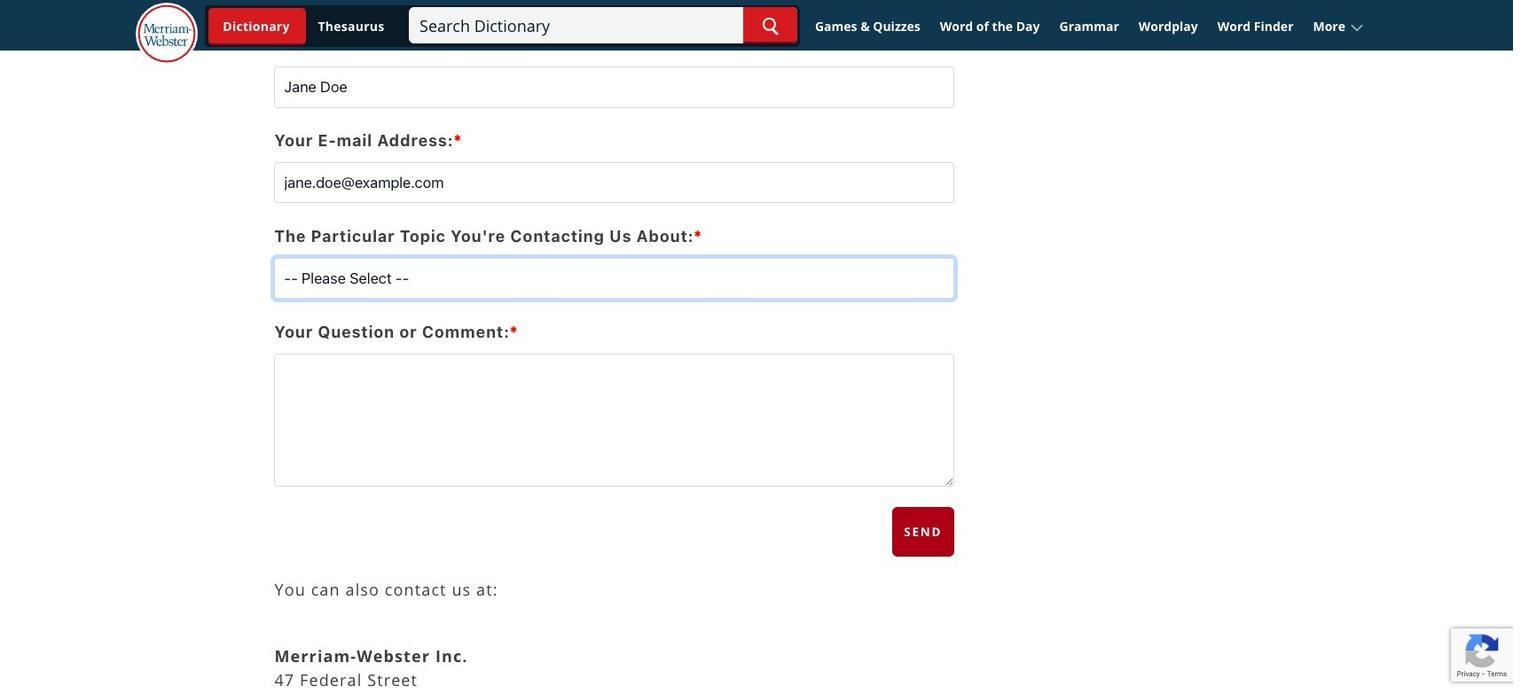 Task type: locate. For each thing, give the bounding box(es) containing it.
None text field
[[275, 67, 954, 108], [275, 162, 954, 204], [275, 67, 954, 108], [275, 162, 954, 204]]

None text field
[[275, 354, 954, 487]]

merriam webster - established 1828 image
[[136, 2, 198, 66]]

Search search field
[[409, 7, 798, 43]]



Task type: vqa. For each thing, say whether or not it's contained in the screenshot.
text box
yes



Task type: describe. For each thing, give the bounding box(es) containing it.
search word image
[[762, 17, 779, 36]]

toggle search dictionary/thesaurus image
[[209, 8, 306, 45]]



